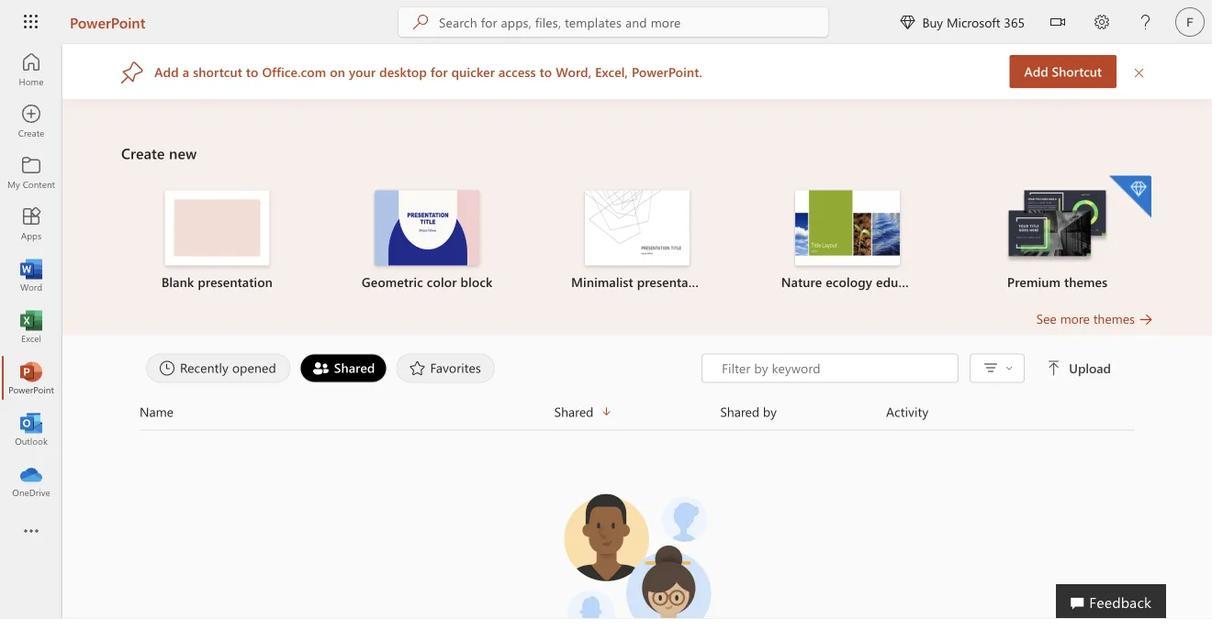 Task type: describe. For each thing, give the bounding box(es) containing it.
presentation for minimalist presentation
[[637, 274, 712, 291]]

powerpoint.
[[632, 63, 702, 80]]

powerpoint
[[70, 12, 146, 32]]

nature ecology education photo presentation element
[[753, 191, 941, 292]]

0 vertical spatial themes
[[1064, 274, 1108, 291]]

more
[[1060, 310, 1090, 327]]

see
[[1036, 310, 1057, 327]]

recently opened tab
[[141, 354, 295, 383]]

add shortcut button
[[1010, 55, 1117, 88]]

your
[[349, 63, 376, 80]]

see more themes
[[1036, 310, 1135, 327]]

shared element
[[300, 354, 387, 383]]

shared button
[[554, 402, 720, 423]]

create
[[121, 143, 165, 163]]

favorites tab
[[392, 354, 500, 383]]

desktop
[[379, 63, 427, 80]]

onedrive image
[[22, 472, 40, 490]]

opened
[[232, 359, 276, 376]]

add shortcut
[[1024, 63, 1102, 80]]


[[1050, 15, 1065, 29]]

create new
[[121, 143, 197, 163]]

quicker
[[451, 63, 495, 80]]

word image
[[22, 266, 40, 285]]

blank presentation element
[[123, 191, 311, 292]]

create image
[[22, 112, 40, 130]]

recently opened element
[[146, 354, 291, 383]]

 buy microsoft 365
[[900, 13, 1025, 30]]

feedback
[[1089, 592, 1151, 612]]

themes inside button
[[1093, 310, 1135, 327]]

Search box. Suggestions appear as you type. search field
[[439, 7, 828, 37]]

minimalist
[[571, 274, 633, 291]]

a2hs image
[[121, 60, 143, 83]]

geometric color block element
[[333, 191, 521, 292]]

365
[[1004, 13, 1025, 30]]

geometric color block
[[362, 274, 493, 291]]

a
[[182, 63, 189, 80]]

favorites
[[430, 359, 481, 376]]

recently
[[180, 359, 229, 376]]

view more apps image
[[22, 523, 40, 542]]

shortcut
[[193, 63, 242, 80]]

minimalist presentation element
[[543, 191, 731, 292]]

blank
[[161, 274, 194, 291]]

favorites element
[[396, 354, 495, 383]]

geometric color block image
[[375, 191, 479, 266]]

nature ecology education photo presentation image
[[795, 191, 900, 266]]

block
[[461, 274, 493, 291]]

none search field inside powerpoint 'banner'
[[398, 7, 828, 37]]

premium themes
[[1007, 274, 1108, 291]]

shared inside tab
[[334, 359, 375, 376]]

shared by button
[[720, 402, 886, 423]]

premium themes image
[[1005, 191, 1110, 264]]

name button
[[140, 402, 554, 423]]

home image
[[22, 61, 40, 79]]

outlook image
[[22, 421, 40, 439]]

powerpoint banner
[[0, 0, 1212, 47]]

premium themes element
[[963, 176, 1151, 292]]

activity, column 4 of 4 column header
[[886, 402, 1135, 423]]

recently opened
[[180, 359, 276, 376]]

presentation for blank presentation
[[198, 274, 273, 291]]

dismiss this dialog image
[[1133, 64, 1146, 80]]

tab list containing recently opened
[[141, 354, 702, 383]]


[[1047, 361, 1062, 376]]

word,
[[556, 63, 592, 80]]

see more themes button
[[1036, 310, 1153, 328]]

add for add shortcut
[[1024, 63, 1048, 80]]



Task type: locate. For each thing, give the bounding box(es) containing it.
access
[[499, 63, 536, 80]]

0 horizontal spatial presentation
[[198, 274, 273, 291]]

 button
[[1036, 0, 1080, 47]]

blank presentation
[[161, 274, 273, 291]]

1 horizontal spatial shared
[[554, 404, 594, 421]]


[[1006, 365, 1013, 372]]

presentation right blank
[[198, 274, 273, 291]]

premium templates diamond image
[[1109, 176, 1151, 218]]

shared by
[[720, 404, 777, 421]]

1 presentation from the left
[[198, 274, 273, 291]]

to left word,
[[540, 63, 552, 80]]

Filter by keyword text field
[[720, 359, 949, 378]]

office.com
[[262, 63, 326, 80]]

shared inside "button"
[[554, 404, 594, 421]]

0 horizontal spatial to
[[246, 63, 258, 80]]

for
[[431, 63, 448, 80]]

presentation down minimalist presentation image
[[637, 274, 712, 291]]

shared for shared by
[[720, 404, 759, 421]]

shared
[[334, 359, 375, 376], [554, 404, 594, 421], [720, 404, 759, 421]]

to right shortcut
[[246, 63, 258, 80]]


[[900, 15, 915, 29]]

by
[[763, 404, 777, 421]]

row containing name
[[140, 402, 1135, 431]]

themes right more
[[1093, 310, 1135, 327]]

minimalist presentation image
[[585, 191, 690, 266]]

add
[[1024, 63, 1048, 80], [154, 63, 179, 80]]

add for add a shortcut to office.com on your desktop for quicker access to word, excel, powerpoint.
[[154, 63, 179, 80]]

new
[[169, 143, 197, 163]]

1 add from the left
[[1024, 63, 1048, 80]]

1 to from the left
[[246, 63, 258, 80]]

1 horizontal spatial add
[[1024, 63, 1048, 80]]

themes
[[1064, 274, 1108, 291], [1093, 310, 1135, 327]]

1 vertical spatial themes
[[1093, 310, 1135, 327]]

feedback button
[[1056, 585, 1166, 620]]

my content image
[[22, 163, 40, 182]]

to
[[246, 63, 258, 80], [540, 63, 552, 80]]

shared inside button
[[720, 404, 759, 421]]

shared tab
[[295, 354, 392, 383]]

navigation
[[0, 44, 62, 507]]

buy
[[922, 13, 943, 30]]

premium
[[1007, 274, 1061, 291]]

upload status
[[702, 354, 1115, 383]]

0 horizontal spatial shared
[[334, 359, 375, 376]]

shared for shared "button"
[[554, 404, 594, 421]]

empty state icon image
[[555, 483, 720, 620]]

2 to from the left
[[540, 63, 552, 80]]

presentation
[[198, 274, 273, 291], [637, 274, 712, 291]]

2 presentation from the left
[[637, 274, 712, 291]]

2 horizontal spatial shared
[[720, 404, 759, 421]]

1 horizontal spatial to
[[540, 63, 552, 80]]

name
[[140, 404, 174, 421]]

add left shortcut
[[1024, 63, 1048, 80]]

row
[[140, 402, 1135, 431]]

 button
[[976, 356, 1018, 382]]

f button
[[1168, 0, 1212, 44]]

add a shortcut to office.com on your desktop for quicker access to word, excel, powerpoint.
[[154, 63, 702, 80]]

themes up see more themes
[[1064, 274, 1108, 291]]

 upload
[[1047, 360, 1111, 377]]

on
[[330, 63, 345, 80]]

f
[[1187, 15, 1193, 29]]

excel,
[[595, 63, 628, 80]]

upload
[[1069, 360, 1111, 377]]

tab list
[[141, 354, 702, 383]]

add inside button
[[1024, 63, 1048, 80]]

add left a
[[154, 63, 179, 80]]

microsoft
[[947, 13, 1000, 30]]

excel image
[[22, 318, 40, 336]]

activity
[[886, 404, 929, 421]]

0 horizontal spatial add
[[154, 63, 179, 80]]

None search field
[[398, 7, 828, 37]]

1 horizontal spatial presentation
[[637, 274, 712, 291]]

color
[[427, 274, 457, 291]]

powerpoint image
[[22, 369, 40, 387]]

minimalist presentation
[[571, 274, 712, 291]]

apps image
[[22, 215, 40, 233]]

shortcut
[[1052, 63, 1102, 80]]

2 add from the left
[[154, 63, 179, 80]]

geometric
[[362, 274, 423, 291]]



Task type: vqa. For each thing, say whether or not it's contained in the screenshot.
'Hide' menu item
no



